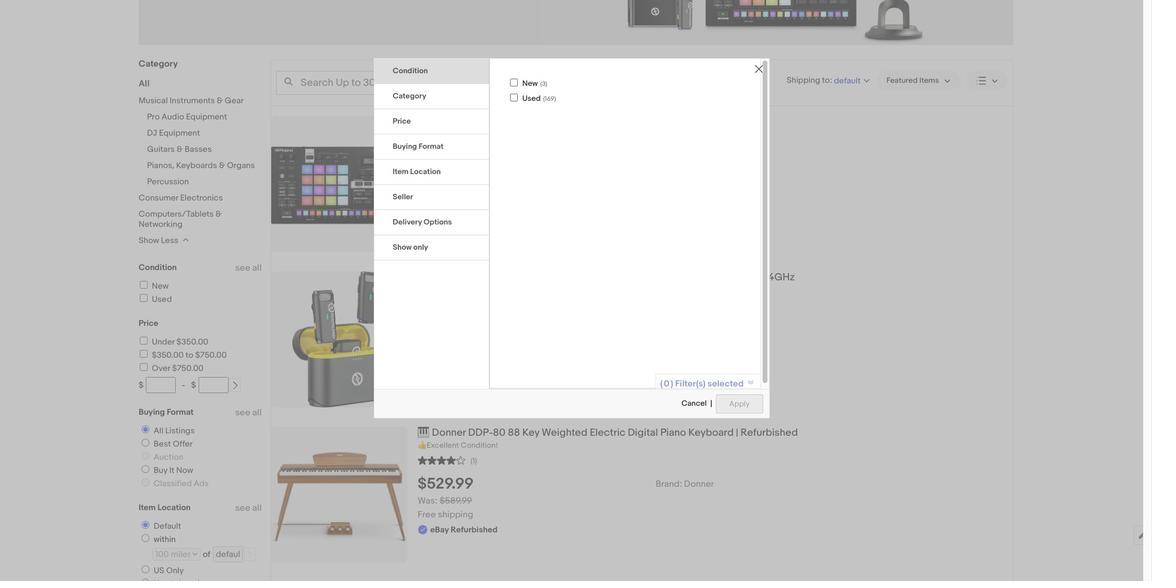 Task type: describe. For each thing, give the bounding box(es) containing it.
114
[[418, 158, 429, 169]]

show inside tab list
[[393, 242, 412, 252]]

musical
[[139, 95, 168, 106]]

Default radio
[[142, 521, 149, 529]]

🎹 donner ddp-80 88 key weighted electric digital piano keyboard | refurbished 👍excellent condition!
[[418, 427, 798, 450]]

electric
[[590, 427, 626, 439]]

keyboards
[[176, 160, 217, 170]]

1 vertical spatial $350.00
[[152, 350, 184, 360]]

1 vertical spatial format
[[167, 407, 194, 417]]

New checkbox
[[140, 281, 148, 289]]

(1)
[[471, 456, 477, 466]]

new for new
[[152, 281, 169, 291]]

best offer
[[154, 439, 193, 449]]

see for used
[[235, 262, 250, 274]]

now
[[176, 465, 193, 475]]

new link
[[138, 281, 169, 291]]

buy it now link
[[137, 465, 196, 475]]

Minimum Value text field
[[146, 377, 176, 393]]

m1
[[486, 271, 498, 283]]

👍excellent
[[418, 440, 459, 450]]

instruments
[[170, 95, 215, 106]]

pianos, keyboards & organs link
[[147, 160, 255, 170]]

all musical instruments & gear pro audio equipment dj equipment guitars & basses pianos, keyboards & organs percussion consumer electronics computers/tablets & networking show less
[[139, 78, 255, 245]]

pro audio equipment link
[[147, 112, 227, 122]]

under $350.00
[[152, 337, 208, 347]]

guitars & basses link
[[147, 144, 212, 154]]

keyboard
[[689, 427, 734, 439]]

) for new
[[546, 80, 548, 88]]

free
[[418, 509, 436, 520]]

price inside tab list
[[393, 116, 411, 126]]

Classified Ads radio
[[142, 478, 149, 486]]

0 horizontal spatial category
[[139, 58, 178, 70]]

& left the organs
[[219, 160, 225, 170]]

0 vertical spatial $350.00
[[177, 337, 208, 347]]

guitars
[[147, 144, 175, 154]]

$529.99
[[418, 475, 474, 493]]

used for used
[[152, 294, 172, 304]]

within radio
[[142, 534, 149, 542]]

Best Offer radio
[[142, 439, 149, 447]]

ads
[[194, 478, 209, 489]]

best
[[154, 439, 171, 449]]

item location inside tab list
[[393, 167, 441, 176]]

new for new ( 3 )
[[522, 79, 538, 88]]

consumer
[[139, 193, 178, 203]]

us
[[154, 565, 164, 576]]

🎹 donner ddp-80 88 key weighted electric digital piano keyboard | refurbished link
[[418, 427, 1013, 439]]

auction
[[154, 452, 183, 462]]

electronics
[[180, 193, 223, 203]]

audio
[[162, 112, 184, 122]]

within
[[154, 534, 176, 544]]

|
[[736, 427, 739, 439]]

$350.00 to $750.00 link
[[138, 350, 227, 360]]

used for used ( 169 )
[[522, 94, 541, 103]]

computers/tablets & networking link
[[139, 209, 222, 229]]

114 watching
[[418, 158, 468, 169]]

3 see from the top
[[235, 502, 250, 514]]

1 vertical spatial buying
[[139, 407, 165, 417]]

-
[[182, 380, 185, 390]]

80
[[493, 427, 506, 439]]

buying inside tab list
[[393, 142, 417, 151]]

microphone,
[[580, 271, 639, 283]]

refurbished down shipping
[[451, 524, 498, 535]]

all for used
[[252, 262, 262, 274]]

3 all from the top
[[252, 502, 262, 514]]

to
[[186, 350, 193, 360]]

3
[[542, 80, 546, 88]]

ddp-
[[468, 427, 493, 439]]

dj equipment link
[[147, 128, 200, 138]]

pro
[[147, 112, 160, 122]]

2 ebay from the top
[[430, 315, 449, 325]]

3 see all button from the top
[[235, 502, 262, 514]]

(1) link
[[418, 454, 477, 466]]

see all for best offer
[[235, 407, 262, 418]]

Buy It Now radio
[[142, 465, 149, 473]]

3 see all from the top
[[235, 502, 262, 514]]

refurbished inside 🎹 donner ddp-80 88 key weighted electric digital piano keyboard | refurbished 👍excellent condition!
[[741, 427, 798, 439]]

listings
[[165, 426, 195, 436]]

0 horizontal spatial location
[[158, 502, 191, 513]]

$350.00 to $750.00
[[152, 350, 227, 360]]

Over $750.00 checkbox
[[140, 363, 148, 371]]

watching
[[431, 158, 468, 169]]

category inside tab list
[[393, 91, 426, 101]]

was:
[[418, 495, 438, 506]]

hollyland lark m1 wireless lavalier microphone, noise cancellation 656ft 2.4ghz image
[[292, 271, 386, 408]]

musical instruments & gear link
[[139, 95, 244, 106]]

show less button
[[139, 235, 189, 245]]

us only
[[154, 565, 184, 576]]

ebay refurbished for $527.99
[[430, 173, 498, 184]]

networking
[[139, 219, 182, 229]]

🎹
[[418, 427, 430, 439]]

over $750.00
[[152, 363, 204, 373]]

2.4ghz
[[760, 271, 795, 283]]

hollyland lark m1 wireless lavalier microphone, noise cancellation 656ft 2.4ghz link
[[418, 271, 1013, 284]]

1 vertical spatial condition
[[139, 262, 177, 272]]

us only link
[[137, 565, 186, 576]]

only
[[166, 565, 184, 576]]

Under $350.00 checkbox
[[140, 337, 148, 345]]

1
[[515, 116, 518, 128]]

delivery
[[393, 217, 422, 227]]

$ for minimum value text field at left bottom
[[139, 380, 144, 390]]

4 out of 5 stars image
[[418, 454, 466, 466]]

Auction radio
[[142, 452, 149, 460]]

0 horizontal spatial buying format
[[139, 407, 194, 417]]

offer
[[173, 439, 193, 449]]

buy it now
[[154, 465, 193, 475]]

percussion
[[147, 176, 189, 187]]

seller
[[393, 192, 413, 202]]

North America radio
[[142, 579, 149, 581]]

basses
[[185, 144, 212, 154]]

2 ebay refurbished from the top
[[430, 315, 498, 325]]

169
[[545, 95, 555, 103]]

delivery options
[[393, 217, 452, 227]]

see all for used
[[235, 262, 262, 274]]

$350.00 to $750.00 checkbox
[[140, 350, 148, 358]]

refurbished inside 'roland verselab mv-1 production studio refurbished' link
[[607, 116, 665, 128]]

only
[[413, 242, 428, 252]]

1 vertical spatial $750.00
[[172, 363, 204, 373]]



Task type: locate. For each thing, give the bounding box(es) containing it.
1 vertical spatial see
[[235, 407, 250, 418]]

equipment up guitars & basses link
[[159, 128, 200, 138]]

new inside dialog
[[522, 79, 538, 88]]

3 ebay refurbished from the top
[[430, 524, 498, 535]]

1 horizontal spatial used
[[522, 94, 541, 103]]

dialog containing condition
[[0, 0, 1152, 581]]

shipping
[[438, 509, 473, 520]]

location up default
[[158, 502, 191, 513]]

1 vertical spatial see all button
[[235, 407, 262, 418]]

ebay down 114 watching at the top of page
[[430, 173, 449, 184]]

price left roland
[[393, 116, 411, 126]]

format up 114
[[419, 142, 444, 151]]

ebay down hollyland
[[430, 315, 449, 325]]

1 horizontal spatial buying format
[[393, 142, 444, 151]]

1 horizontal spatial category
[[393, 91, 426, 101]]

$750.00
[[195, 350, 227, 360], [172, 363, 204, 373]]

less
[[161, 235, 178, 245]]

1 horizontal spatial new
[[522, 79, 538, 88]]

( inside new ( 3 )
[[540, 80, 542, 88]]

1 all from the top
[[252, 262, 262, 274]]

)
[[546, 80, 548, 88], [555, 95, 556, 103]]

donner for 🎹
[[432, 427, 466, 439]]

656ft
[[732, 271, 758, 283]]

ebay refurbished down shipping
[[430, 524, 498, 535]]

2 see all button from the top
[[235, 407, 262, 418]]

0 horizontal spatial new
[[152, 281, 169, 291]]

category up musical
[[139, 58, 178, 70]]

( inside used ( 169 )
[[543, 95, 545, 103]]

refurbished down lark
[[451, 315, 498, 325]]

show only
[[393, 242, 428, 252]]

pianos,
[[147, 160, 174, 170]]

format
[[419, 142, 444, 151], [167, 407, 194, 417]]

all listings
[[154, 426, 195, 436]]

weighted
[[542, 427, 588, 439]]

1 ebay from the top
[[430, 173, 449, 184]]

1 vertical spatial price
[[139, 318, 158, 328]]

$ right - on the left
[[191, 380, 196, 390]]

dialog
[[0, 0, 1152, 581]]

default link
[[137, 521, 184, 531]]

1 horizontal spatial price
[[393, 116, 411, 126]]

under
[[152, 337, 175, 347]]

studio
[[575, 116, 605, 128]]

ebay refurbished for $529.99
[[430, 524, 498, 535]]

all for best offer
[[252, 407, 262, 418]]

0 horizontal spatial donner
[[432, 427, 466, 439]]

ebay refurbished down lark
[[430, 315, 498, 325]]

0 vertical spatial see
[[235, 262, 250, 274]]

0 horizontal spatial $
[[139, 380, 144, 390]]

consumer electronics link
[[139, 193, 223, 203]]

show down networking
[[139, 235, 159, 245]]

submit price range image
[[231, 381, 239, 390]]

1 vertical spatial category
[[393, 91, 426, 101]]

$750.00 right to
[[195, 350, 227, 360]]

0 horizontal spatial all
[[139, 78, 150, 89]]

lavalier
[[542, 271, 578, 283]]

new left "3"
[[522, 79, 538, 88]]

1 vertical spatial item
[[139, 502, 156, 513]]

0 vertical spatial $750.00
[[195, 350, 227, 360]]

tab list
[[374, 59, 489, 260]]

0 horizontal spatial (
[[540, 80, 542, 88]]

percussion link
[[147, 176, 189, 187]]

1 horizontal spatial item location
[[393, 167, 441, 176]]

donner for brand:
[[684, 478, 714, 490]]

1 horizontal spatial (
[[543, 95, 545, 103]]

0 vertical spatial price
[[393, 116, 411, 126]]

1 horizontal spatial buying
[[393, 142, 417, 151]]

buying format up 114
[[393, 142, 444, 151]]

item left 114
[[393, 167, 409, 176]]

Apply submit
[[716, 394, 763, 413]]

1 vertical spatial )
[[555, 95, 556, 103]]

over $750.00 link
[[138, 363, 204, 373]]

see all button
[[235, 262, 262, 274], [235, 407, 262, 418], [235, 502, 262, 514]]

1 vertical spatial all
[[252, 407, 262, 418]]

🎹 donner ddp-80 88 key weighted electric digital piano keyboard | refurbished image
[[271, 427, 408, 563]]

all for all musical instruments & gear pro audio equipment dj equipment guitars & basses pianos, keyboards & organs percussion consumer electronics computers/tablets & networking show less
[[139, 78, 150, 89]]

best offer link
[[137, 439, 195, 449]]

buying up all listings radio
[[139, 407, 165, 417]]

0 horizontal spatial buying
[[139, 407, 165, 417]]

item location up default
[[139, 502, 191, 513]]

1 see all button from the top
[[235, 262, 262, 274]]

0 vertical spatial see all button
[[235, 262, 262, 274]]

0 vertical spatial item
[[393, 167, 409, 176]]

buying
[[393, 142, 417, 151], [139, 407, 165, 417]]

show left only
[[393, 242, 412, 252]]

1 horizontal spatial $
[[191, 380, 196, 390]]

default text field
[[213, 546, 243, 562]]

price up under $350.00 checkbox
[[139, 318, 158, 328]]

👍Excellent Condition! text field
[[418, 440, 1013, 451]]

show inside all musical instruments & gear pro audio equipment dj equipment guitars & basses pianos, keyboards & organs percussion consumer electronics computers/tablets & networking show less
[[139, 235, 159, 245]]

& down electronics
[[216, 209, 222, 219]]

production
[[521, 116, 572, 128]]

1 vertical spatial (
[[543, 95, 545, 103]]

0 horizontal spatial )
[[546, 80, 548, 88]]

( for used
[[543, 95, 545, 103]]

1 vertical spatial ebay refurbished
[[430, 315, 498, 325]]

0 vertical spatial category
[[139, 58, 178, 70]]

buying left $527.99
[[393, 142, 417, 151]]

used link
[[138, 294, 172, 304]]

verselab
[[453, 116, 494, 128]]

roland verselab mv-1 production studio refurbished link
[[418, 116, 1013, 128]]

1 vertical spatial used
[[152, 294, 172, 304]]

& down dj equipment "link"
[[177, 144, 183, 154]]

0 vertical spatial ebay refurbished
[[430, 173, 498, 184]]

location down $527.99
[[410, 167, 441, 176]]

2 vertical spatial see all
[[235, 502, 262, 514]]

) up production
[[555, 95, 556, 103]]

US Only radio
[[142, 565, 149, 573]]

1 horizontal spatial )
[[555, 95, 556, 103]]

cancel
[[682, 398, 707, 408]]

new up used link
[[152, 281, 169, 291]]

piano
[[660, 427, 686, 439]]

1 vertical spatial location
[[158, 502, 191, 513]]

1 horizontal spatial format
[[419, 142, 444, 151]]

buying format inside tab list
[[393, 142, 444, 151]]

all for all listings
[[154, 426, 164, 436]]

brand:
[[656, 478, 682, 490]]

mv-
[[496, 116, 515, 128]]

location
[[410, 167, 441, 176], [158, 502, 191, 513]]

ebay refurbished down watching
[[430, 173, 498, 184]]

all up musical
[[139, 78, 150, 89]]

0 vertical spatial used
[[522, 94, 541, 103]]

1 see all from the top
[[235, 262, 262, 274]]

1 vertical spatial ebay
[[430, 315, 449, 325]]

all
[[252, 262, 262, 274], [252, 407, 262, 418], [252, 502, 262, 514]]

go image
[[245, 551, 254, 559]]

condition up roland
[[393, 66, 428, 76]]

1 vertical spatial equipment
[[159, 128, 200, 138]]

0 vertical spatial format
[[419, 142, 444, 151]]

1 vertical spatial buying format
[[139, 407, 194, 417]]

0 horizontal spatial used
[[152, 294, 172, 304]]

condition!
[[461, 440, 498, 450]]

1 horizontal spatial location
[[410, 167, 441, 176]]

0 vertical spatial new
[[522, 79, 538, 88]]

Maximum Value text field
[[199, 377, 229, 393]]

1 horizontal spatial donner
[[684, 478, 714, 490]]

) up 169 at the top
[[546, 80, 548, 88]]

0 vertical spatial (
[[540, 80, 542, 88]]

1 horizontal spatial show
[[393, 242, 412, 252]]

2 vertical spatial ebay
[[430, 524, 449, 535]]

( up used ( 169 )
[[540, 80, 542, 88]]

refurbished right studio
[[607, 116, 665, 128]]

2 see all from the top
[[235, 407, 262, 418]]

location inside tab list
[[410, 167, 441, 176]]

0 horizontal spatial item location
[[139, 502, 191, 513]]

$589.99
[[440, 495, 472, 506]]

$
[[139, 380, 144, 390], [191, 380, 196, 390]]

roland verselab mv-1 production studio refurbished
[[418, 116, 665, 128]]

format up listings
[[167, 407, 194, 417]]

dj
[[147, 128, 157, 138]]

cancellation
[[670, 271, 730, 283]]

all right all listings radio
[[154, 426, 164, 436]]

condition
[[393, 66, 428, 76], [139, 262, 177, 272]]

donner right brand:
[[684, 478, 714, 490]]

$350.00 up to
[[177, 337, 208, 347]]

1 vertical spatial all
[[154, 426, 164, 436]]

over
[[152, 363, 170, 373]]

0 vertical spatial item location
[[393, 167, 441, 176]]

classified ads
[[154, 478, 209, 489]]

None checkbox
[[510, 79, 518, 86], [510, 94, 518, 102], [510, 79, 518, 86], [510, 94, 518, 102]]

gear
[[225, 95, 244, 106]]

1 $ from the left
[[139, 380, 144, 390]]

ebay for $529.99
[[430, 524, 449, 535]]

donner inside brand: donner was: $589.99 free shipping
[[684, 478, 714, 490]]

0 vertical spatial all
[[252, 262, 262, 274]]

0 vertical spatial condition
[[393, 66, 428, 76]]

2 vertical spatial see all button
[[235, 502, 262, 514]]

$350.00
[[177, 337, 208, 347], [152, 350, 184, 360]]

new
[[522, 79, 538, 88], [152, 281, 169, 291]]

buy
[[154, 465, 168, 475]]

$350.00 up over $750.00 link
[[152, 350, 184, 360]]

) for used
[[555, 95, 556, 103]]

item inside tab list
[[393, 167, 409, 176]]

ebay
[[430, 173, 449, 184], [430, 315, 449, 325], [430, 524, 449, 535]]

close image
[[755, 65, 763, 73]]

0 vertical spatial see all
[[235, 262, 262, 274]]

( for new
[[540, 80, 542, 88]]

0 horizontal spatial format
[[167, 407, 194, 417]]

item up default radio
[[139, 502, 156, 513]]

( down "3"
[[543, 95, 545, 103]]

refurbished down watching
[[451, 173, 498, 184]]

digital
[[628, 427, 658, 439]]

item location up 'seller'
[[393, 167, 441, 176]]

ebay for $527.99
[[430, 173, 449, 184]]

) inside new ( 3 )
[[546, 80, 548, 88]]

$ down the over $750.00 checkbox
[[139, 380, 144, 390]]

category up roland
[[393, 91, 426, 101]]

refurbished
[[607, 116, 665, 128], [451, 173, 498, 184], [451, 315, 498, 325], [741, 427, 798, 439], [451, 524, 498, 535]]

0 vertical spatial equipment
[[186, 112, 227, 122]]

0 vertical spatial location
[[410, 167, 441, 176]]

wireless
[[500, 271, 540, 283]]

condition inside tab list
[[393, 66, 428, 76]]

organs
[[227, 160, 255, 170]]

equipment down instruments
[[186, 112, 227, 122]]

donner inside 🎹 donner ddp-80 88 key weighted electric digital piano keyboard | refurbished 👍excellent condition!
[[432, 427, 466, 439]]

classified
[[154, 478, 192, 489]]

used down new link
[[152, 294, 172, 304]]

classified ads link
[[137, 478, 211, 489]]

0 vertical spatial donner
[[432, 427, 466, 439]]

2 see from the top
[[235, 407, 250, 418]]

default
[[154, 521, 181, 531]]

category
[[139, 58, 178, 70], [393, 91, 426, 101]]

used down new ( 3 )
[[522, 94, 541, 103]]

buying format up all listings link
[[139, 407, 194, 417]]

0 horizontal spatial show
[[139, 235, 159, 245]]

& left gear
[[217, 95, 223, 106]]

1 vertical spatial see all
[[235, 407, 262, 418]]

$750.00 down $350.00 to $750.00
[[172, 363, 204, 373]]

of
[[203, 549, 211, 559]]

2 vertical spatial ebay refurbished
[[430, 524, 498, 535]]

tab list containing condition
[[374, 59, 489, 260]]

format inside tab list
[[419, 142, 444, 151]]

all inside all musical instruments & gear pro audio equipment dj equipment guitars & basses pianos, keyboards & organs percussion consumer electronics computers/tablets & networking show less
[[139, 78, 150, 89]]

$527.99
[[418, 137, 473, 156]]

1 vertical spatial donner
[[684, 478, 714, 490]]

1 see from the top
[[235, 262, 250, 274]]

1 horizontal spatial all
[[154, 426, 164, 436]]

0 horizontal spatial price
[[139, 318, 158, 328]]

2 vertical spatial all
[[252, 502, 262, 514]]

roland verselab mv-1 production studio refurbished image
[[271, 116, 408, 252]]

Used checkbox
[[140, 294, 148, 302]]

1 horizontal spatial item
[[393, 167, 409, 176]]

1 ebay refurbished from the top
[[430, 173, 498, 184]]

2 all from the top
[[252, 407, 262, 418]]

used ( 169 )
[[522, 94, 556, 103]]

0 vertical spatial buying format
[[393, 142, 444, 151]]

0 vertical spatial )
[[546, 80, 548, 88]]

3 ebay from the top
[[430, 524, 449, 535]]

ebay down free
[[430, 524, 449, 535]]

see all button for used
[[235, 262, 262, 274]]

options
[[424, 217, 452, 227]]

hollyland
[[418, 271, 462, 283]]

1 vertical spatial item location
[[139, 502, 191, 513]]

all
[[139, 78, 150, 89], [154, 426, 164, 436]]

condition up new link
[[139, 262, 177, 272]]

2 $ from the left
[[191, 380, 196, 390]]

) inside used ( 169 )
[[555, 95, 556, 103]]

All Listings radio
[[142, 426, 149, 433]]

$ for maximum value text box
[[191, 380, 196, 390]]

0 horizontal spatial item
[[139, 502, 156, 513]]

hollyland lark m1 wireless lavalier microphone, noise cancellation 656ft 2.4ghz
[[418, 271, 795, 283]]

new ( 3 )
[[522, 79, 548, 88]]

0 vertical spatial all
[[139, 78, 150, 89]]

see for best offer
[[235, 407, 250, 418]]

refurbished right |
[[741, 427, 798, 439]]

0 vertical spatial buying
[[393, 142, 417, 151]]

see all button for best offer
[[235, 407, 262, 418]]

donner up 👍excellent
[[432, 427, 466, 439]]

1 vertical spatial new
[[152, 281, 169, 291]]

2 vertical spatial see
[[235, 502, 250, 514]]

0 horizontal spatial condition
[[139, 262, 177, 272]]

key
[[522, 427, 540, 439]]

0 vertical spatial ebay
[[430, 173, 449, 184]]

88
[[508, 427, 520, 439]]

it
[[169, 465, 174, 475]]

1 horizontal spatial condition
[[393, 66, 428, 76]]



Task type: vqa. For each thing, say whether or not it's contained in the screenshot.
Best Offer see all button
yes



